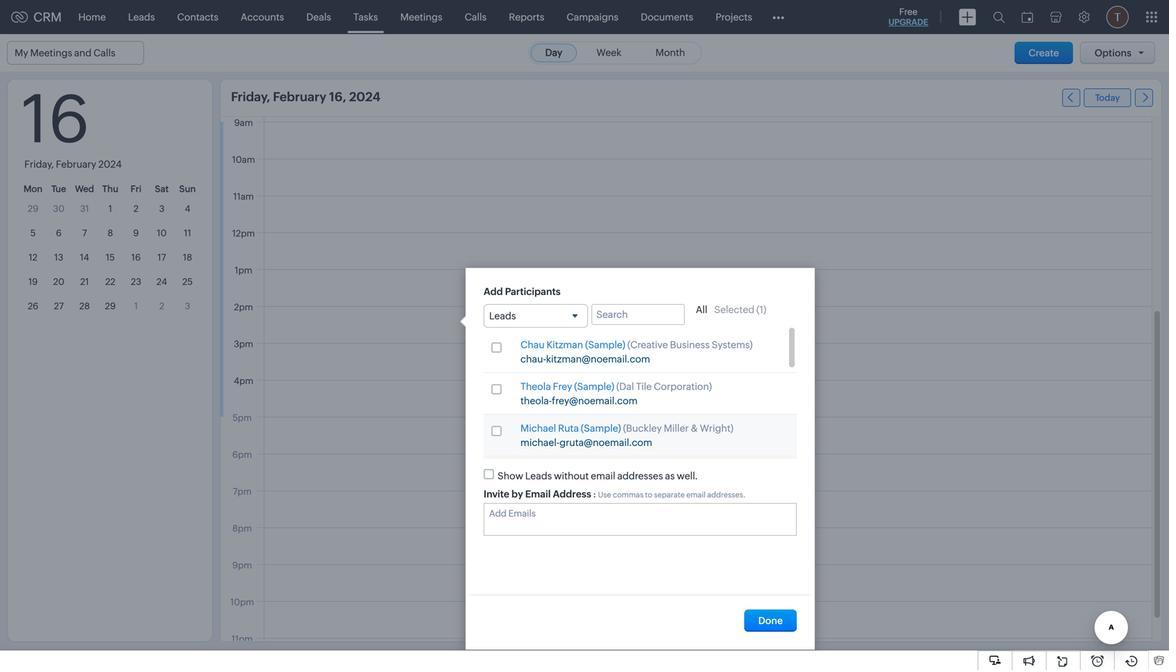Task type: describe. For each thing, give the bounding box(es) containing it.
michael ruta (sample) link
[[521, 423, 621, 434]]

chau-
[[521, 354, 546, 365]]

campaigns
[[567, 11, 619, 23]]

friday,
[[231, 90, 270, 104]]

11am
[[233, 191, 254, 202]]

0 horizontal spatial 29
[[28, 204, 38, 214]]

9
[[133, 228, 139, 238]]

michael ruta (sample) (buckley miller & wright) michael-gruta@noemail.com
[[521, 423, 734, 448]]

create menu element
[[951, 0, 985, 34]]

deals
[[306, 11, 331, 23]]

add
[[484, 286, 503, 297]]

1 horizontal spatial meetings
[[400, 11, 443, 23]]

crm link
[[11, 10, 62, 24]]

Search text field
[[592, 304, 685, 325]]

as
[[665, 471, 675, 482]]

5
[[30, 228, 36, 238]]

documents link
[[630, 0, 705, 34]]

systems)
[[712, 339, 753, 351]]

2pm
[[234, 302, 253, 313]]

10am
[[232, 155, 255, 165]]

and
[[74, 47, 92, 58]]

0 vertical spatial february
[[273, 90, 326, 104]]

address
[[553, 489, 591, 500]]

corporation)
[[654, 381, 712, 392]]

kitzman
[[547, 339, 583, 351]]

1 horizontal spatial 1
[[134, 301, 138, 312]]

all link
[[696, 304, 708, 315]]

21
[[80, 277, 89, 287]]

addresses
[[618, 471, 663, 482]]

0 vertical spatial calls
[[465, 11, 487, 23]]

2 horizontal spatial 1
[[760, 304, 764, 315]]

friday, february 16, 2024
[[231, 90, 381, 104]]

(creative
[[628, 339, 668, 351]]

theola-
[[521, 396, 552, 407]]

16 for 16 friday , february 2024
[[22, 81, 90, 157]]

19
[[28, 277, 38, 287]]

kitzman@noemail.com
[[546, 354, 650, 365]]

show leads without email addresses as well.
[[498, 471, 698, 482]]

4pm
[[234, 376, 253, 386]]

)
[[764, 304, 767, 315]]

logo image
[[11, 11, 28, 23]]

meetings link
[[389, 0, 454, 34]]

contacts
[[177, 11, 218, 23]]

leads for leads link
[[128, 11, 155, 23]]

13
[[54, 252, 63, 263]]

crm
[[33, 10, 62, 24]]

all
[[696, 304, 708, 315]]

chau kitzman (sample) (creative business systems) chau-kitzman@noemail.com
[[521, 339, 753, 365]]

25
[[182, 277, 193, 287]]

(sample) for theola frey (sample)
[[574, 381, 615, 392]]

9am
[[234, 118, 253, 128]]

10pm
[[230, 597, 254, 608]]

18
[[183, 252, 192, 263]]

options
[[1095, 47, 1132, 58]]

theola
[[521, 381, 551, 392]]

2024 inside '16 friday , february 2024'
[[98, 159, 122, 170]]

month
[[656, 47, 685, 58]]

create
[[1029, 47, 1059, 58]]

home link
[[67, 0, 117, 34]]

frey
[[553, 381, 572, 392]]

wright)
[[700, 423, 734, 434]]

ruta
[[558, 423, 579, 434]]

1 horizontal spatial 2024
[[349, 90, 381, 104]]

separate
[[654, 491, 685, 500]]

Leads field
[[484, 304, 588, 328]]

profile image
[[1107, 6, 1129, 28]]

campaigns link
[[556, 0, 630, 34]]

without
[[554, 471, 589, 482]]

6pm
[[232, 450, 252, 460]]

7
[[82, 228, 87, 238]]

sat
[[155, 184, 169, 194]]

contacts link
[[166, 0, 230, 34]]

commas
[[613, 491, 644, 500]]

7pm
[[233, 487, 252, 497]]

accounts
[[241, 11, 284, 23]]

3pm
[[234, 339, 253, 349]]

to
[[645, 491, 653, 500]]

14
[[80, 252, 89, 263]]

tasks
[[354, 11, 378, 23]]

8
[[108, 228, 113, 238]]

all selected ( 1 )
[[696, 304, 767, 315]]

free upgrade
[[889, 7, 929, 27]]



Task type: vqa. For each thing, say whether or not it's contained in the screenshot.
Chats image
no



Task type: locate. For each thing, give the bounding box(es) containing it.
(sample) for chau kitzman (sample)
[[585, 339, 626, 351]]

4
[[185, 204, 190, 214]]

0 horizontal spatial 3
[[159, 204, 165, 214]]

1 vertical spatial 2
[[159, 301, 164, 312]]

leads inside field
[[489, 310, 516, 322]]

31
[[80, 204, 89, 214]]

29 down 22
[[105, 301, 116, 312]]

accounts link
[[230, 0, 295, 34]]

reports
[[509, 11, 545, 23]]

29
[[28, 204, 38, 214], [105, 301, 116, 312]]

calls link
[[454, 0, 498, 34]]

1 horizontal spatial email
[[687, 491, 706, 500]]

sun
[[179, 184, 196, 194]]

2 horizontal spatial leads
[[525, 471, 552, 482]]

1 vertical spatial 29
[[105, 301, 116, 312]]

30
[[53, 204, 65, 214]]

0 horizontal spatial 2
[[134, 204, 139, 214]]

1 horizontal spatial 2
[[159, 301, 164, 312]]

week link
[[582, 44, 636, 62]]

wed
[[75, 184, 94, 194]]

24
[[157, 277, 167, 287]]

1 down 23
[[134, 301, 138, 312]]

projects link
[[705, 0, 764, 34]]

1 vertical spatial (sample)
[[574, 381, 615, 392]]

2024 right 16,
[[349, 90, 381, 104]]

2 vertical spatial leads
[[525, 471, 552, 482]]

february inside '16 friday , february 2024'
[[56, 159, 96, 170]]

:
[[593, 489, 596, 500]]

leads right "home" link
[[128, 11, 155, 23]]

create menu image
[[959, 9, 977, 25]]

0 horizontal spatial email
[[591, 471, 616, 482]]

use
[[598, 491, 611, 500]]

0 vertical spatial 2
[[134, 204, 139, 214]]

email up use
[[591, 471, 616, 482]]

meetings right my at the top of the page
[[30, 47, 72, 58]]

&
[[691, 423, 698, 434]]

mon
[[24, 184, 43, 194]]

16 friday , february 2024
[[22, 81, 122, 170]]

my
[[15, 47, 28, 58]]

(
[[757, 304, 760, 315]]

0 vertical spatial email
[[591, 471, 616, 482]]

search element
[[985, 0, 1014, 34]]

(sample) for michael ruta (sample)
[[581, 423, 621, 434]]

thu
[[102, 184, 118, 194]]

29 down "mon"
[[28, 204, 38, 214]]

0 horizontal spatial meetings
[[30, 47, 72, 58]]

11pm
[[232, 634, 253, 645]]

1 horizontal spatial 29
[[105, 301, 116, 312]]

16 up ,
[[22, 81, 90, 157]]

1 vertical spatial meetings
[[30, 47, 72, 58]]

february left 16,
[[273, 90, 326, 104]]

michael-
[[521, 437, 560, 448]]

meetings left 'calls' link
[[400, 11, 443, 23]]

0 vertical spatial 16
[[22, 81, 90, 157]]

well.
[[677, 471, 698, 482]]

1 horizontal spatial february
[[273, 90, 326, 104]]

3
[[159, 204, 165, 214], [185, 301, 190, 312]]

12
[[29, 252, 37, 263]]

16 up 23
[[131, 252, 141, 263]]

my meetings and calls
[[15, 47, 115, 58]]

calls left reports
[[465, 11, 487, 23]]

10
[[157, 228, 167, 238]]

addresses.
[[707, 491, 746, 500]]

3 down sat
[[159, 204, 165, 214]]

month link
[[641, 44, 700, 62]]

email inside invite by email address : use commas to separate email addresses.
[[687, 491, 706, 500]]

2024 up thu
[[98, 159, 122, 170]]

1 vertical spatial 16
[[131, 252, 141, 263]]

1pm
[[235, 265, 252, 276]]

tasks link
[[342, 0, 389, 34]]

(sample) up kitzman@noemail.com at bottom
[[585, 339, 626, 351]]

0 vertical spatial (sample)
[[585, 339, 626, 351]]

12pm
[[232, 228, 255, 239]]

0 vertical spatial leads
[[128, 11, 155, 23]]

0 horizontal spatial leads
[[128, 11, 155, 23]]

0 horizontal spatial 2024
[[98, 159, 122, 170]]

1 vertical spatial 2024
[[98, 159, 122, 170]]

0 vertical spatial 3
[[159, 204, 165, 214]]

1 down thu
[[108, 204, 112, 214]]

2 vertical spatial (sample)
[[581, 423, 621, 434]]

calls
[[465, 11, 487, 23], [94, 47, 115, 58]]

reports link
[[498, 0, 556, 34]]

leads for leads field
[[489, 310, 516, 322]]

17
[[158, 252, 166, 263]]

2 down fri
[[134, 204, 139, 214]]

leads
[[128, 11, 155, 23], [489, 310, 516, 322], [525, 471, 552, 482]]

search image
[[993, 11, 1005, 23]]

calls right and
[[94, 47, 115, 58]]

0 horizontal spatial calls
[[94, 47, 115, 58]]

participants
[[505, 286, 561, 297]]

0 horizontal spatial 1
[[108, 204, 112, 214]]

(sample) up frey@noemail.com
[[574, 381, 615, 392]]

fri
[[131, 184, 142, 194]]

gruta@noemail.com
[[560, 437, 652, 448]]

16
[[22, 81, 90, 157], [131, 252, 141, 263]]

11
[[184, 228, 191, 238]]

1 vertical spatial leads
[[489, 310, 516, 322]]

documents
[[641, 11, 694, 23]]

,
[[51, 159, 54, 170]]

20
[[53, 277, 64, 287]]

1 horizontal spatial 16
[[131, 252, 141, 263]]

show
[[498, 471, 523, 482]]

0 horizontal spatial 16
[[22, 81, 90, 157]]

day
[[545, 47, 563, 58]]

(sample) inside chau kitzman (sample) (creative business systems) chau-kitzman@noemail.com
[[585, 339, 626, 351]]

today
[[1095, 93, 1120, 103]]

tile
[[636, 381, 652, 392]]

business
[[670, 339, 710, 351]]

1 vertical spatial calls
[[94, 47, 115, 58]]

2 down 24
[[159, 301, 164, 312]]

tue
[[51, 184, 66, 194]]

1
[[108, 204, 112, 214], [134, 301, 138, 312], [760, 304, 764, 315]]

15
[[106, 252, 115, 263]]

1 horizontal spatial leads
[[489, 310, 516, 322]]

3 down 25
[[185, 301, 190, 312]]

(dal
[[617, 381, 634, 392]]

theola frey (sample) (dal tile corporation) theola-frey@noemail.com
[[521, 381, 712, 407]]

email down 'well.'
[[687, 491, 706, 500]]

invite
[[484, 489, 509, 500]]

(sample) up gruta@noemail.com
[[581, 423, 621, 434]]

0 horizontal spatial february
[[56, 159, 96, 170]]

16 inside '16 friday , february 2024'
[[22, 81, 90, 157]]

1 horizontal spatial calls
[[465, 11, 487, 23]]

(sample) inside theola frey (sample) (dal tile corporation) theola-frey@noemail.com
[[574, 381, 615, 392]]

8pm
[[232, 523, 252, 534]]

frey@noemail.com
[[552, 396, 638, 407]]

chau kitzman (sample) link
[[521, 339, 626, 351]]

1 vertical spatial 3
[[185, 301, 190, 312]]

day link
[[531, 44, 577, 62]]

home
[[78, 11, 106, 23]]

projects
[[716, 11, 752, 23]]

leads link
[[117, 0, 166, 34]]

1 horizontal spatial 3
[[185, 301, 190, 312]]

1 vertical spatial email
[[687, 491, 706, 500]]

27
[[54, 301, 64, 312]]

None button
[[745, 610, 797, 632]]

free
[[900, 7, 918, 17]]

upgrade
[[889, 17, 929, 27]]

profile element
[[1098, 0, 1137, 34]]

Add Emails text field
[[489, 509, 786, 519]]

leads down the add
[[489, 310, 516, 322]]

leads up "email"
[[525, 471, 552, 482]]

0 vertical spatial 2024
[[349, 90, 381, 104]]

0 vertical spatial 29
[[28, 204, 38, 214]]

selected
[[715, 304, 755, 315]]

9pm
[[232, 560, 252, 571]]

1 right the selected on the top of the page
[[760, 304, 764, 315]]

0 vertical spatial meetings
[[400, 11, 443, 23]]

february right ,
[[56, 159, 96, 170]]

chau
[[521, 339, 545, 351]]

invite by email address : use commas to separate email addresses.
[[484, 489, 746, 500]]

16 for 16
[[131, 252, 141, 263]]

(sample) inside 'michael ruta (sample) (buckley miller & wright) michael-gruta@noemail.com'
[[581, 423, 621, 434]]

1 vertical spatial february
[[56, 159, 96, 170]]



